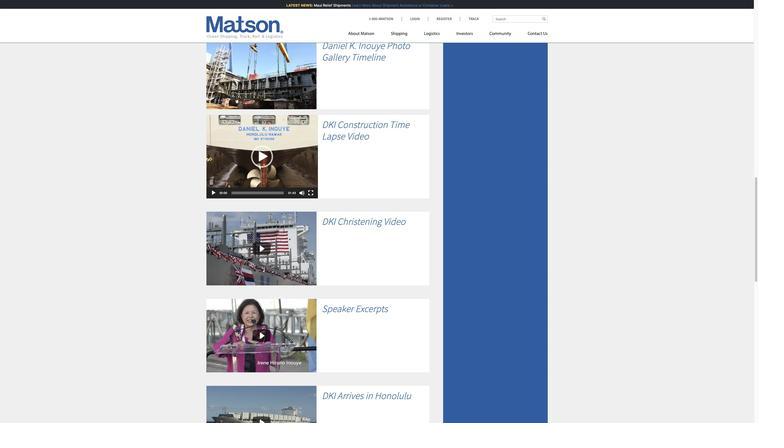 Task type: locate. For each thing, give the bounding box(es) containing it.
us
[[544, 32, 548, 36]]

container
[[420, 3, 436, 7]]

dki for dki christening video
[[322, 216, 336, 228]]

about matson
[[349, 32, 375, 36]]

0 horizontal spatial video
[[347, 130, 369, 142]]

timeline
[[352, 51, 386, 63]]

3 dki from the top
[[322, 390, 336, 402]]

relief
[[319, 3, 329, 7]]

excerpts
[[356, 303, 388, 315]]

None search field
[[493, 15, 548, 23]]

community
[[490, 32, 512, 36]]

0 vertical spatial video
[[347, 130, 369, 142]]

latest
[[283, 3, 296, 7]]

christening
[[338, 216, 382, 228]]

more
[[359, 3, 367, 7]]

assistance
[[396, 3, 414, 7]]

time
[[390, 119, 410, 131]]

>
[[448, 3, 450, 7]]

1-
[[369, 17, 372, 21]]

1 horizontal spatial about
[[368, 3, 378, 7]]

video inside construction time lapse video
[[347, 130, 369, 142]]

in
[[366, 390, 373, 402]]

shipments
[[330, 3, 347, 7]]

construction
[[338, 119, 388, 131]]

about up daniel k. inouye
[[349, 32, 360, 36]]

arrives
[[338, 390, 364, 402]]

news:
[[297, 3, 310, 7]]

total
[[216, 8, 226, 14]]

inouye
[[358, 40, 385, 52]]

2 dki from the top
[[322, 216, 336, 228]]

dki
[[322, 119, 336, 131], [322, 216, 336, 228], [322, 390, 336, 402]]

about
[[368, 3, 378, 7], [349, 32, 360, 36]]

gallery
[[322, 51, 350, 63]]

0 vertical spatial about
[[368, 3, 378, 7]]

learn more about shipment assistance or container loans > link
[[348, 3, 450, 7]]

2 vertical spatial dki
[[322, 390, 336, 402]]

speaker excerpts link
[[322, 303, 388, 315]]

01:43
[[289, 191, 296, 195]]

1 vertical spatial dki
[[322, 216, 336, 228]]

dki christening video
[[322, 216, 406, 228]]

daniel
[[322, 40, 347, 52]]

loans
[[437, 3, 447, 7]]

structural
[[227, 8, 247, 14]]

dki arrives in honolulu
[[322, 390, 411, 402]]

community link
[[482, 29, 520, 40]]

investors link
[[449, 29, 482, 40]]

1 vertical spatial video
[[384, 216, 406, 228]]

1 vertical spatial about
[[349, 32, 360, 36]]

learn
[[348, 3, 358, 7]]

contact us link
[[520, 29, 548, 40]]

search image
[[543, 17, 546, 21]]

1 horizontal spatial video
[[384, 216, 406, 228]]

contact
[[528, 32, 543, 36]]

video
[[347, 130, 369, 142], [384, 216, 406, 228]]

0 horizontal spatial about
[[349, 32, 360, 36]]

about right more on the left top
[[368, 3, 378, 7]]

1 dki from the top
[[322, 119, 336, 131]]

0 vertical spatial dki
[[322, 119, 336, 131]]



Task type: describe. For each thing, give the bounding box(es) containing it.
login
[[411, 17, 420, 21]]

–
[[274, 8, 277, 14]]

contact us
[[528, 32, 548, 36]]

photo gallery timeline
[[322, 40, 410, 63]]

speaker
[[322, 303, 354, 315]]

track link
[[461, 17, 479, 21]]

00:00
[[220, 191, 227, 195]]

about inside the top menu navigation
[[349, 32, 360, 36]]

construction time lapse video
[[322, 119, 410, 142]]

logistics
[[425, 32, 440, 36]]

tons
[[292, 8, 301, 14]]

1-800-4matson
[[369, 17, 394, 21]]

k.
[[349, 40, 357, 52]]

maui
[[310, 3, 318, 7]]

800-
[[372, 17, 379, 21]]

track
[[469, 17, 479, 21]]

about matson link
[[349, 29, 383, 40]]

steel
[[248, 8, 258, 14]]

4matson
[[379, 17, 394, 21]]

investors
[[457, 32, 473, 36]]

Search search field
[[493, 15, 548, 23]]

matson
[[361, 32, 375, 36]]

login link
[[402, 17, 429, 21]]

dki arrives in honolulu link
[[322, 390, 411, 402]]

top menu navigation
[[349, 29, 548, 40]]

1-800-4matson link
[[369, 17, 402, 21]]

photo
[[387, 40, 410, 52]]

total structural steel weight – 13,108 tons
[[216, 8, 301, 14]]

weight
[[259, 8, 273, 14]]

register link
[[429, 17, 461, 21]]

or
[[415, 3, 419, 7]]

shipping link
[[383, 29, 416, 40]]

lapse
[[322, 130, 345, 142]]

daniel k. inouye
[[322, 40, 385, 52]]

13,108
[[278, 8, 291, 14]]

register
[[437, 17, 452, 21]]

dki for dki arrives in honolulu
[[322, 390, 336, 402]]

shipment
[[379, 3, 395, 7]]

shipping
[[391, 32, 408, 36]]

blue matson logo with ocean, shipping, truck, rail and logistics written beneath it. image
[[207, 16, 284, 39]]

logistics link
[[416, 29, 449, 40]]

speaker excerpts
[[322, 303, 388, 315]]

honolulu
[[375, 390, 411, 402]]

video player application
[[207, 115, 318, 200]]

dki for dki
[[322, 119, 336, 131]]

latest news: maui relief shipments learn more about shipment assistance or container loans >
[[283, 3, 450, 7]]



Task type: vqa. For each thing, say whether or not it's contained in the screenshot.
Shipments
yes



